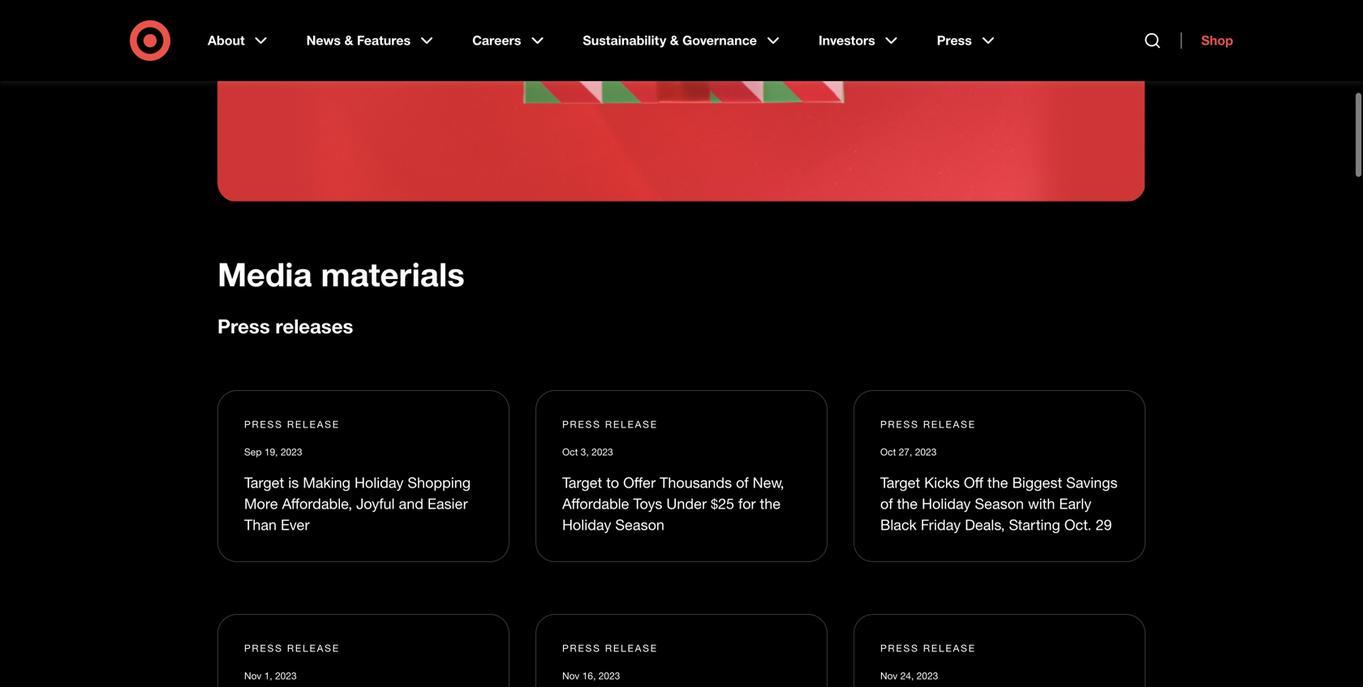 Task type: describe. For each thing, give the bounding box(es) containing it.
deals,
[[965, 516, 1005, 534]]

press for oct 3, 2023
[[563, 418, 601, 431]]

governance
[[683, 32, 757, 48]]

1 horizontal spatial the
[[897, 495, 918, 513]]

making
[[303, 474, 351, 491]]

nov 1, 2023
[[244, 670, 297, 682]]

2023 for nov 24, 2023
[[917, 670, 939, 682]]

press release for nov 16, 2023
[[563, 642, 658, 655]]

offer
[[624, 474, 656, 491]]

sep
[[244, 446, 262, 458]]

oct for target kicks off the biggest savings of the holiday season with early black friday deals, starting oct. 29
[[881, 446, 896, 458]]

season inside the target kicks off the biggest savings of the holiday season with early black friday deals, starting oct. 29
[[975, 495, 1025, 513]]

and
[[399, 495, 424, 513]]

29
[[1096, 516, 1112, 534]]

nov 24, 2023
[[881, 670, 939, 682]]

$25
[[711, 495, 735, 513]]

sep 19, 2023
[[244, 446, 302, 458]]

release for oct 27, 2023
[[924, 418, 976, 431]]

materials
[[321, 254, 465, 294]]

careers link
[[461, 19, 559, 62]]

target for of
[[881, 474, 921, 491]]

the inside target to offer thousands of new, affordable toys under $25 for the holiday season
[[760, 495, 781, 513]]

oct for target to offer thousands of new, affordable toys under $25 for the holiday season
[[563, 446, 578, 458]]

shopping
[[408, 474, 471, 491]]

biggest
[[1013, 474, 1063, 491]]

under
[[667, 495, 707, 513]]

press for nov 16, 2023
[[563, 642, 601, 655]]

features
[[357, 32, 411, 48]]

press release for sep 19, 2023
[[244, 418, 340, 431]]

nov for nov 1, 2023
[[244, 670, 262, 682]]

target for affordable,
[[244, 474, 284, 491]]

news & features link
[[295, 19, 448, 62]]

press for sep 19, 2023
[[244, 418, 283, 431]]

holiday inside target to offer thousands of new, affordable toys under $25 for the holiday season
[[563, 516, 612, 534]]

media
[[218, 254, 312, 294]]

release for nov 24, 2023
[[924, 642, 976, 655]]

press for nov 1, 2023
[[244, 642, 283, 655]]

target to offer thousands of new, affordable toys under $25 for the holiday season link
[[563, 474, 785, 534]]

release for nov 1, 2023
[[287, 642, 340, 655]]

press for oct 27, 2023
[[881, 418, 920, 431]]

press for nov 24, 2023
[[881, 642, 920, 655]]

2023 for oct 27, 2023
[[915, 446, 937, 458]]

& for governance
[[670, 32, 679, 48]]

is
[[288, 474, 299, 491]]

2023 for nov 1, 2023
[[275, 670, 297, 682]]

toys
[[634, 495, 663, 513]]

2023 for sep 19, 2023
[[281, 446, 302, 458]]

& for features
[[345, 32, 353, 48]]

thousands
[[660, 474, 732, 491]]

target kicks off the biggest savings of the holiday season with early black friday deals, starting oct. 29
[[881, 474, 1118, 534]]

kicks
[[925, 474, 960, 491]]

than
[[244, 516, 277, 534]]

holiday inside target is making holiday shopping more affordable, joyful and easier than ever
[[355, 474, 404, 491]]

16,
[[583, 670, 596, 682]]

new,
[[753, 474, 785, 491]]

2023 for nov 16, 2023
[[599, 670, 620, 682]]

shop
[[1202, 32, 1234, 48]]

oct 3, 2023
[[563, 446, 613, 458]]



Task type: vqa. For each thing, say whether or not it's contained in the screenshot.
Sustainability & Governance 'link'
yes



Task type: locate. For each thing, give the bounding box(es) containing it.
sustainability
[[583, 32, 667, 48]]

2023
[[281, 446, 302, 458], [592, 446, 613, 458], [915, 446, 937, 458], [275, 670, 297, 682], [599, 670, 620, 682], [917, 670, 939, 682]]

&
[[345, 32, 353, 48], [670, 32, 679, 48]]

joyful
[[357, 495, 395, 513]]

1 vertical spatial holiday
[[922, 495, 971, 513]]

0 horizontal spatial oct
[[563, 446, 578, 458]]

1 horizontal spatial nov
[[563, 670, 580, 682]]

affordable
[[563, 495, 630, 513]]

nov left 24,
[[881, 670, 898, 682]]

press release up nov 16, 2023
[[563, 642, 658, 655]]

sustainability & governance
[[583, 32, 757, 48]]

the up black
[[897, 495, 918, 513]]

press release for nov 1, 2023
[[244, 642, 340, 655]]

2023 for oct 3, 2023
[[592, 446, 613, 458]]

oct left 3,
[[563, 446, 578, 458]]

news & features
[[307, 32, 411, 48]]

press release up oct 3, 2023
[[563, 418, 658, 431]]

target up more
[[244, 474, 284, 491]]

target down 27,
[[881, 474, 921, 491]]

24,
[[901, 670, 914, 682]]

press release for oct 27, 2023
[[881, 418, 976, 431]]

2 vertical spatial holiday
[[563, 516, 612, 534]]

1 horizontal spatial oct
[[881, 446, 896, 458]]

of inside the target kicks off the biggest savings of the holiday season with early black friday deals, starting oct. 29
[[881, 495, 893, 513]]

0 horizontal spatial holiday
[[355, 474, 404, 491]]

off
[[964, 474, 984, 491]]

0 vertical spatial holiday
[[355, 474, 404, 491]]

investors
[[819, 32, 876, 48]]

of up black
[[881, 495, 893, 513]]

1 nov from the left
[[244, 670, 262, 682]]

oct 27, 2023
[[881, 446, 937, 458]]

release for nov 16, 2023
[[605, 642, 658, 655]]

season
[[975, 495, 1025, 513], [616, 516, 665, 534]]

2023 right 3,
[[592, 446, 613, 458]]

press release up sep 19, 2023
[[244, 418, 340, 431]]

press release up nov 24, 2023
[[881, 642, 976, 655]]

2 target from the left
[[563, 474, 603, 491]]

1 horizontal spatial target
[[563, 474, 603, 491]]

2023 right 16, at left bottom
[[599, 670, 620, 682]]

nov left 1, in the bottom left of the page
[[244, 670, 262, 682]]

holiday up joyful
[[355, 474, 404, 491]]

27,
[[899, 446, 913, 458]]

of
[[736, 474, 749, 491], [881, 495, 893, 513]]

1 target from the left
[[244, 474, 284, 491]]

shop link
[[1182, 32, 1234, 49]]

holiday
[[355, 474, 404, 491], [922, 495, 971, 513], [563, 516, 612, 534]]

investors link
[[808, 19, 913, 62]]

starting
[[1009, 516, 1061, 534]]

nov 16, 2023
[[563, 670, 620, 682]]

nov for nov 24, 2023
[[881, 670, 898, 682]]

1 horizontal spatial &
[[670, 32, 679, 48]]

of up for
[[736, 474, 749, 491]]

the
[[988, 474, 1009, 491], [760, 495, 781, 513], [897, 495, 918, 513]]

oct left 27,
[[881, 446, 896, 458]]

release up oct 3, 2023
[[605, 418, 658, 431]]

release up nov 16, 2023
[[605, 642, 658, 655]]

0 horizontal spatial the
[[760, 495, 781, 513]]

about link
[[196, 19, 282, 62]]

2 horizontal spatial the
[[988, 474, 1009, 491]]

press release
[[244, 418, 340, 431], [563, 418, 658, 431], [881, 418, 976, 431], [244, 642, 340, 655], [563, 642, 658, 655], [881, 642, 976, 655]]

press release up oct 27, 2023
[[881, 418, 976, 431]]

0 horizontal spatial &
[[345, 32, 353, 48]]

with
[[1029, 495, 1056, 513]]

target
[[244, 474, 284, 491], [563, 474, 603, 491], [881, 474, 921, 491]]

2023 right 19,
[[281, 446, 302, 458]]

0 vertical spatial of
[[736, 474, 749, 491]]

target inside target to offer thousands of new, affordable toys under $25 for the holiday season
[[563, 474, 603, 491]]

1 horizontal spatial holiday
[[563, 516, 612, 534]]

2 oct from the left
[[881, 446, 896, 458]]

1 horizontal spatial of
[[881, 495, 893, 513]]

media materials
[[218, 254, 465, 294]]

0 vertical spatial season
[[975, 495, 1025, 513]]

19,
[[264, 446, 278, 458]]

target to offer thousands of new, affordable toys under $25 for the holiday season
[[563, 474, 785, 534]]

oct.
[[1065, 516, 1092, 534]]

holiday down affordable
[[563, 516, 612, 534]]

1 vertical spatial of
[[881, 495, 893, 513]]

0 horizontal spatial season
[[616, 516, 665, 534]]

& left governance
[[670, 32, 679, 48]]

the right off in the right of the page
[[988, 474, 1009, 491]]

2 horizontal spatial holiday
[[922, 495, 971, 513]]

release
[[287, 418, 340, 431], [605, 418, 658, 431], [924, 418, 976, 431], [287, 642, 340, 655], [605, 642, 658, 655], [924, 642, 976, 655]]

savings
[[1067, 474, 1118, 491]]

2 horizontal spatial target
[[881, 474, 921, 491]]

1 oct from the left
[[563, 446, 578, 458]]

2023 right 24,
[[917, 670, 939, 682]]

target is making holiday shopping more affordable, joyful and easier than ever link
[[244, 474, 471, 534]]

black
[[881, 516, 917, 534]]

early
[[1060, 495, 1092, 513]]

target inside target is making holiday shopping more affordable, joyful and easier than ever
[[244, 474, 284, 491]]

about
[[208, 32, 245, 48]]

oct
[[563, 446, 578, 458], [881, 446, 896, 458]]

1 horizontal spatial season
[[975, 495, 1025, 513]]

0 horizontal spatial nov
[[244, 670, 262, 682]]

holiday down kicks
[[922, 495, 971, 513]]

1,
[[264, 670, 272, 682]]

release up nov 1, 2023
[[287, 642, 340, 655]]

press releases
[[218, 315, 353, 338]]

easier
[[428, 495, 468, 513]]

press release up nov 1, 2023
[[244, 642, 340, 655]]

release up sep 19, 2023
[[287, 418, 340, 431]]

affordable,
[[282, 495, 352, 513]]

release up nov 24, 2023
[[924, 642, 976, 655]]

releases
[[275, 315, 353, 338]]

of inside target to offer thousands of new, affordable toys under $25 for the holiday season
[[736, 474, 749, 491]]

for
[[739, 495, 756, 513]]

0 horizontal spatial target
[[244, 474, 284, 491]]

& right news
[[345, 32, 353, 48]]

2023 right 27,
[[915, 446, 937, 458]]

3 target from the left
[[881, 474, 921, 491]]

press link
[[926, 19, 1010, 62]]

0 horizontal spatial of
[[736, 474, 749, 491]]

nov
[[244, 670, 262, 682], [563, 670, 580, 682], [881, 670, 898, 682]]

press
[[937, 32, 972, 48], [218, 315, 270, 338], [244, 418, 283, 431], [563, 418, 601, 431], [881, 418, 920, 431], [244, 642, 283, 655], [563, 642, 601, 655], [881, 642, 920, 655]]

3 nov from the left
[[881, 670, 898, 682]]

target up affordable
[[563, 474, 603, 491]]

1 & from the left
[[345, 32, 353, 48]]

season down toys
[[616, 516, 665, 534]]

release for oct 3, 2023
[[605, 418, 658, 431]]

friday
[[921, 516, 961, 534]]

3,
[[581, 446, 589, 458]]

target inside the target kicks off the biggest savings of the holiday season with early black friday deals, starting oct. 29
[[881, 474, 921, 491]]

release up oct 27, 2023
[[924, 418, 976, 431]]

ever
[[281, 516, 310, 534]]

2 horizontal spatial nov
[[881, 670, 898, 682]]

sustainability & governance link
[[572, 19, 795, 62]]

release for sep 19, 2023
[[287, 418, 340, 431]]

2 nov from the left
[[563, 670, 580, 682]]

holiday inside the target kicks off the biggest savings of the holiday season with early black friday deals, starting oct. 29
[[922, 495, 971, 513]]

press release for nov 24, 2023
[[881, 642, 976, 655]]

target kicks off the biggest savings of the holiday season with early black friday deals, starting oct. 29 link
[[881, 474, 1118, 534]]

1 vertical spatial season
[[616, 516, 665, 534]]

press release for oct 3, 2023
[[563, 418, 658, 431]]

2023 right 1, in the bottom left of the page
[[275, 670, 297, 682]]

2 & from the left
[[670, 32, 679, 48]]

nov left 16, at left bottom
[[563, 670, 580, 682]]

the down new,
[[760, 495, 781, 513]]

more
[[244, 495, 278, 513]]

target is making holiday shopping more affordable, joyful and easier than ever
[[244, 474, 471, 534]]

to
[[607, 474, 619, 491]]

careers
[[473, 32, 521, 48]]

nov for nov 16, 2023
[[563, 670, 580, 682]]

news
[[307, 32, 341, 48]]

season up the deals,
[[975, 495, 1025, 513]]

target for affordable
[[563, 474, 603, 491]]

season inside target to offer thousands of new, affordable toys under $25 for the holiday season
[[616, 516, 665, 534]]



